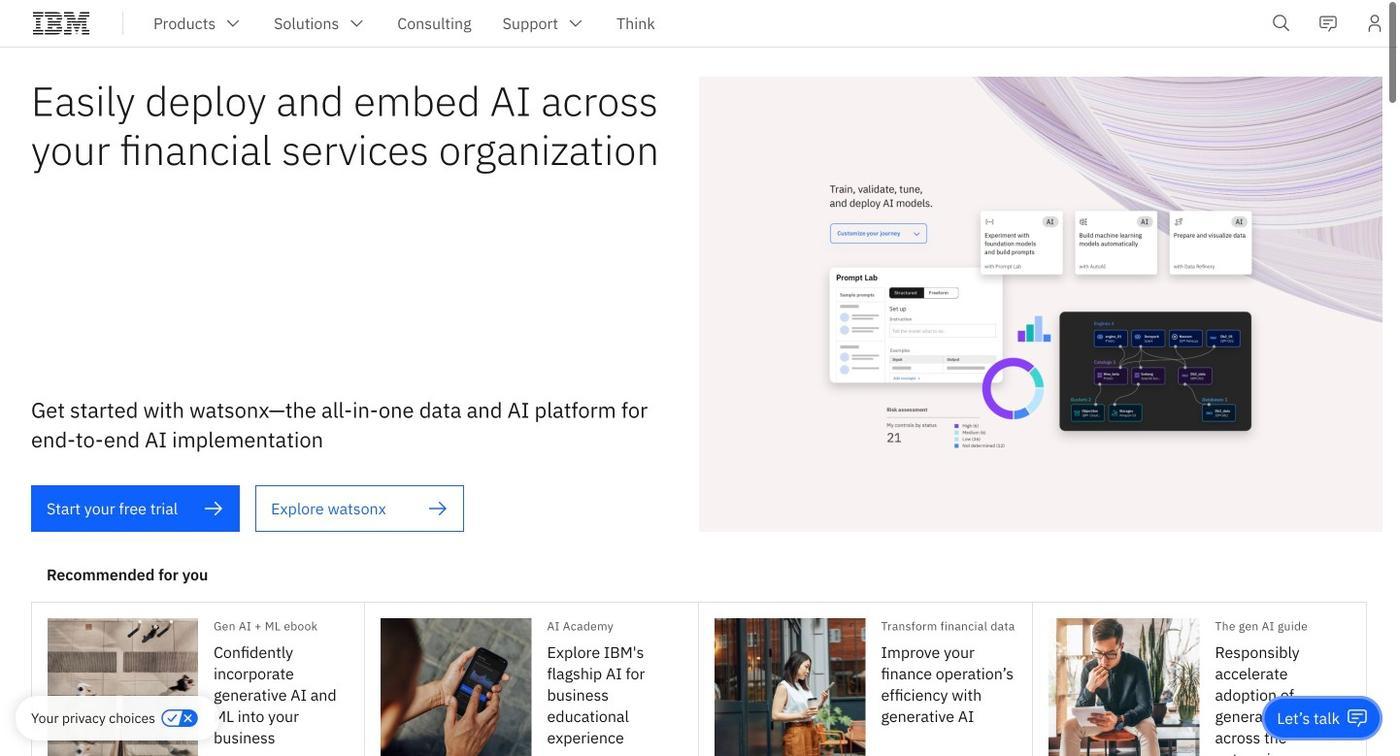 Task type: locate. For each thing, give the bounding box(es) containing it.
let's talk element
[[1277, 708, 1340, 729]]



Task type: describe. For each thing, give the bounding box(es) containing it.
your privacy choices element
[[31, 708, 155, 729]]



